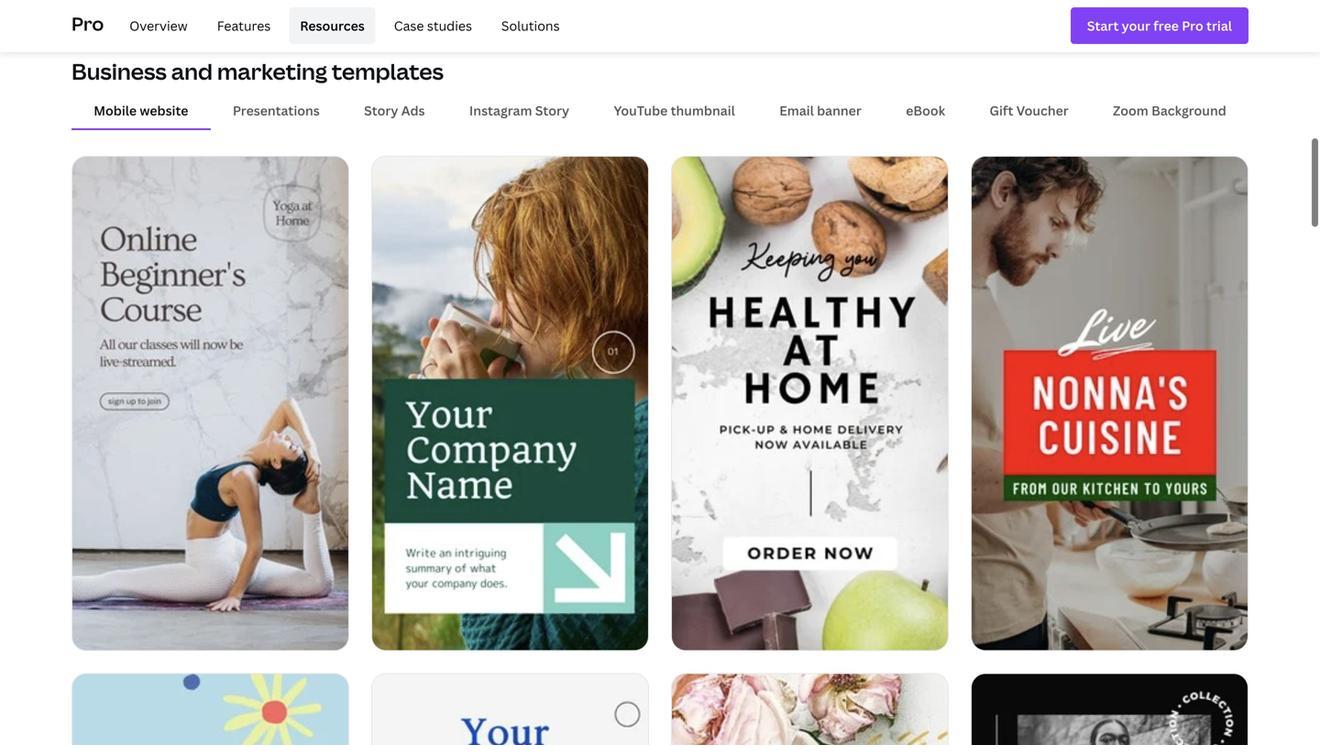 Task type: locate. For each thing, give the bounding box(es) containing it.
solutions
[[502, 17, 560, 34]]

ads
[[402, 102, 425, 119]]

voucher
[[1017, 102, 1069, 119]]

1 story from the left
[[364, 102, 399, 119]]

case studies link
[[383, 7, 483, 44]]

instagram
[[470, 102, 532, 119]]

ebook button
[[884, 93, 968, 128]]

solutions link
[[491, 7, 571, 44]]

zoom background
[[1114, 102, 1227, 119]]

story
[[364, 102, 399, 119], [535, 102, 570, 119]]

background
[[1152, 102, 1227, 119]]

mobile website button
[[72, 93, 211, 128]]

1 horizontal spatial story
[[535, 102, 570, 119]]

menu bar
[[111, 7, 571, 44]]

business
[[72, 56, 167, 86]]

2 story from the left
[[535, 102, 570, 119]]

ebook
[[906, 102, 946, 119]]

case
[[394, 17, 424, 34]]

email
[[780, 102, 814, 119]]

resources
[[300, 17, 365, 34]]

story left "ads"
[[364, 102, 399, 119]]

gift voucher
[[990, 102, 1069, 119]]

story right instagram at the top of the page
[[535, 102, 570, 119]]

case studies
[[394, 17, 472, 34]]

start your free pro trial image
[[1088, 15, 1233, 36]]

features
[[217, 17, 271, 34]]

youtube
[[614, 102, 668, 119]]

youtube thumbnail button
[[592, 93, 758, 128]]

menu bar containing overview
[[111, 7, 571, 44]]

zoom background button
[[1091, 93, 1249, 128]]

marketing
[[217, 56, 327, 86]]

zoom
[[1114, 102, 1149, 119]]

mobile
[[94, 102, 137, 119]]

overview link
[[119, 7, 199, 44]]

and
[[171, 56, 213, 86]]

0 horizontal spatial story
[[364, 102, 399, 119]]

banner
[[817, 102, 862, 119]]

instagram story
[[470, 102, 570, 119]]

pro
[[72, 11, 104, 36]]

features link
[[206, 7, 282, 44]]

youtube thumbnail
[[614, 102, 735, 119]]

business and marketing templates
[[72, 56, 444, 86]]



Task type: vqa. For each thing, say whether or not it's contained in the screenshot.
Top level navigation element
no



Task type: describe. For each thing, give the bounding box(es) containing it.
mobile website
[[94, 102, 188, 119]]

instagram story button
[[447, 93, 592, 128]]

templates
[[332, 56, 444, 86]]

website
[[140, 102, 188, 119]]

menu bar inside pro element
[[111, 7, 571, 44]]

thumbnail
[[671, 102, 735, 119]]

story inside button
[[535, 102, 570, 119]]

gift voucher button
[[968, 93, 1091, 128]]

presentations
[[233, 102, 320, 119]]

studies
[[427, 17, 472, 34]]

story inside "button"
[[364, 102, 399, 119]]

story ads button
[[342, 93, 447, 128]]

presentations button
[[211, 93, 342, 128]]

email banner button
[[758, 93, 884, 128]]

gift
[[990, 102, 1014, 119]]

email banner
[[780, 102, 862, 119]]

resources link
[[289, 7, 376, 44]]

overview
[[130, 17, 188, 34]]

story ads
[[364, 102, 425, 119]]

pro element
[[72, 0, 1249, 51]]



